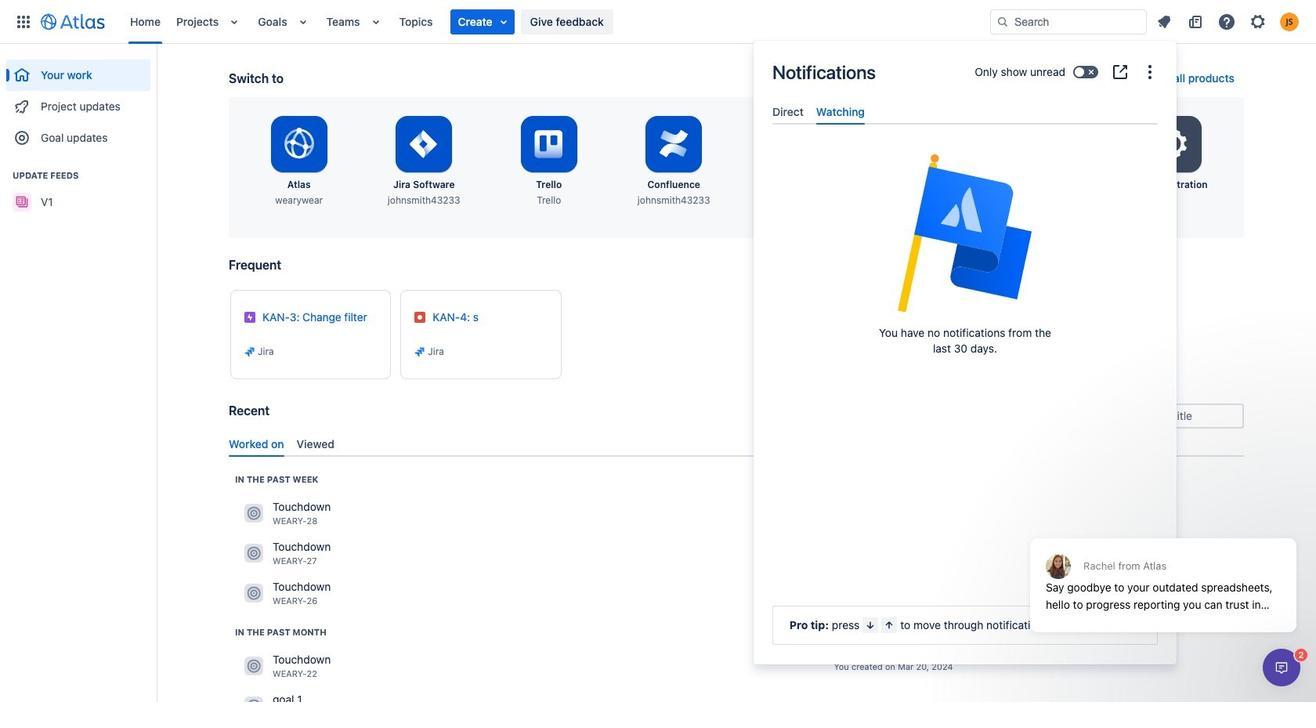 Task type: vqa. For each thing, say whether or not it's contained in the screenshot.
"banner"
yes



Task type: describe. For each thing, give the bounding box(es) containing it.
3 townsquare image from the top
[[245, 697, 263, 702]]

1 horizontal spatial list
[[1151, 9, 1307, 34]]

2 jira image from the left
[[414, 346, 427, 358]]

account image
[[1281, 12, 1299, 31]]

2 townsquare image from the top
[[245, 544, 263, 563]]

2 group from the top
[[6, 154, 150, 223]]

1 jira image from the left
[[244, 346, 256, 358]]

heading for 3rd townsquare image from the bottom of the page
[[235, 473, 319, 486]]

list item inside list
[[450, 9, 515, 34]]

open notifications in a new tab image
[[1111, 63, 1130, 82]]

0 vertical spatial heading
[[6, 169, 150, 182]]

heading for second townsquare icon from the top
[[235, 626, 327, 639]]

settings image
[[1249, 12, 1268, 31]]

help image
[[1218, 12, 1237, 31]]

1 townsquare image from the top
[[245, 584, 263, 603]]

switch to... image
[[14, 12, 33, 31]]

1 jira image from the left
[[244, 346, 256, 358]]

Filter by title field
[[1107, 405, 1243, 427]]

arrow up image
[[884, 619, 896, 632]]



Task type: locate. For each thing, give the bounding box(es) containing it.
1 vertical spatial tab list
[[223, 431, 1251, 457]]

1 group from the top
[[6, 44, 150, 158]]

top element
[[9, 0, 991, 43]]

search image
[[1111, 409, 1124, 422]]

arrow down image
[[865, 619, 877, 632]]

banner
[[0, 0, 1317, 44]]

jira image
[[244, 346, 256, 358], [414, 346, 427, 358]]

0 vertical spatial townsquare image
[[245, 584, 263, 603]]

jira image
[[244, 346, 256, 358], [414, 346, 427, 358]]

1 vertical spatial townsquare image
[[245, 544, 263, 563]]

notifications image
[[1155, 12, 1174, 31]]

search image
[[997, 15, 1009, 28]]

0 vertical spatial tab list
[[766, 99, 1165, 125]]

heading
[[6, 169, 150, 182], [235, 473, 319, 486], [235, 626, 327, 639]]

Search field
[[991, 9, 1147, 34]]

2 vertical spatial heading
[[235, 626, 327, 639]]

townsquare image
[[245, 584, 263, 603], [245, 657, 263, 676]]

settings image
[[1155, 125, 1193, 163]]

2 vertical spatial townsquare image
[[245, 697, 263, 702]]

0 vertical spatial townsquare image
[[245, 504, 263, 523]]

0 horizontal spatial jira image
[[244, 346, 256, 358]]

1 vertical spatial townsquare image
[[245, 657, 263, 676]]

1 townsquare image from the top
[[245, 504, 263, 523]]

1 vertical spatial heading
[[235, 473, 319, 486]]

group
[[6, 44, 150, 158], [6, 154, 150, 223]]

tab panel
[[766, 125, 1165, 139]]

None search field
[[991, 9, 1147, 34]]

2 jira image from the left
[[414, 346, 427, 358]]

list item
[[450, 9, 515, 34]]

dialog
[[754, 41, 1177, 665], [1023, 500, 1305, 644], [1263, 649, 1301, 687]]

0 horizontal spatial jira image
[[244, 346, 256, 358]]

list
[[122, 0, 991, 43], [1151, 9, 1307, 34]]

2 townsquare image from the top
[[245, 657, 263, 676]]

0 horizontal spatial list
[[122, 0, 991, 43]]

townsquare image
[[245, 504, 263, 523], [245, 544, 263, 563], [245, 697, 263, 702]]

1 horizontal spatial jira image
[[414, 346, 427, 358]]

1 horizontal spatial jira image
[[414, 346, 427, 358]]

more image
[[1141, 63, 1160, 82]]

tab list
[[766, 99, 1165, 125], [223, 431, 1251, 457]]



